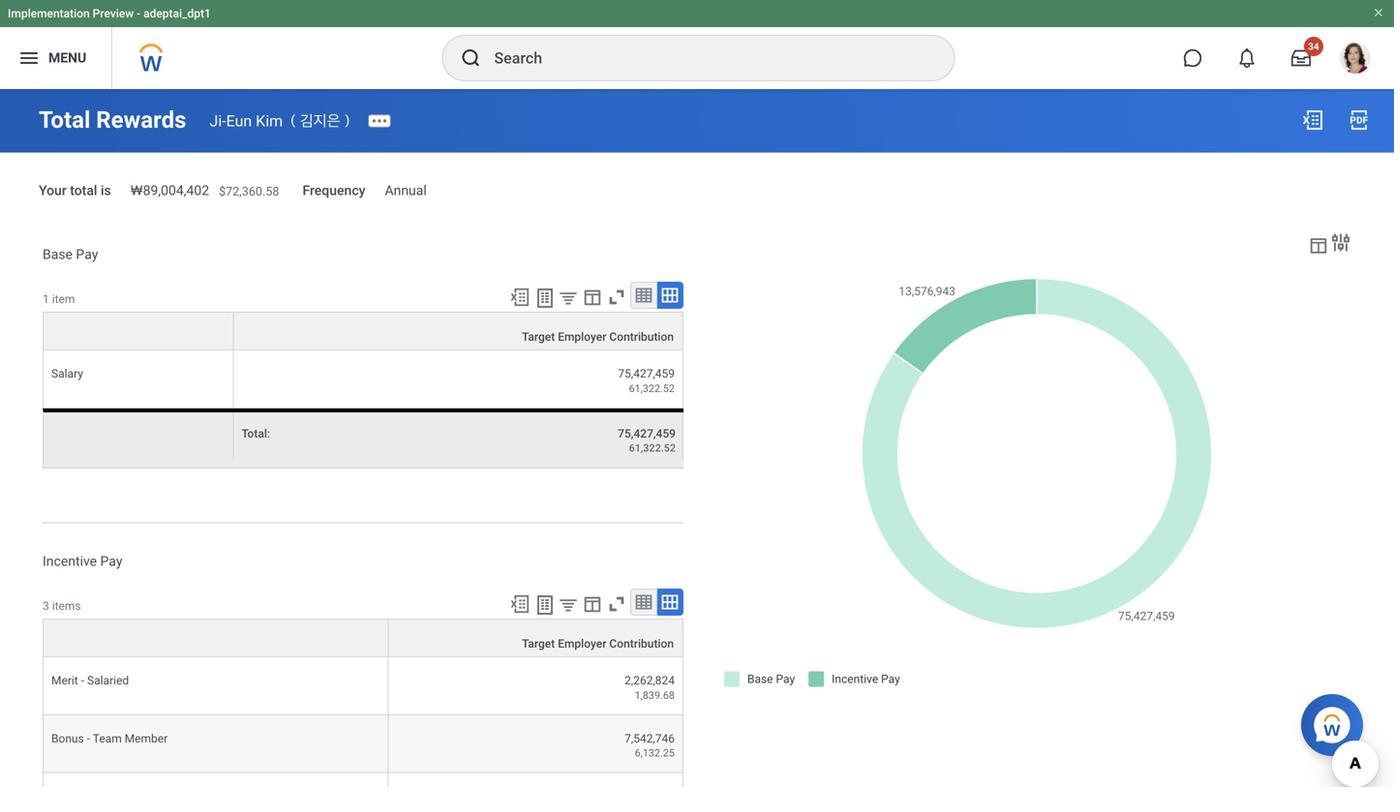 Task type: locate. For each thing, give the bounding box(es) containing it.
0 vertical spatial 61,322.52
[[629, 382, 675, 395]]

target employer contribution down select to filter grid data image
[[522, 331, 674, 344]]

target employer contribution button down export to worksheets image
[[389, 620, 683, 657]]

0 vertical spatial fullscreen image
[[606, 287, 628, 308]]

pay
[[76, 246, 98, 262], [100, 553, 122, 569]]

adeptai_dpt1
[[143, 7, 211, 20]]

0 vertical spatial -
[[137, 7, 141, 20]]

salaried
[[87, 674, 129, 688]]

frequency
[[303, 183, 366, 199]]

3 row from the top
[[43, 658, 684, 716]]

fullscreen image for incentive pay
[[606, 594, 628, 615]]

fullscreen image for base pay
[[606, 287, 628, 308]]

fullscreen image left table icon
[[606, 287, 628, 308]]

salary
[[51, 367, 83, 381]]

ji-
[[210, 112, 226, 130]]

2 target from the top
[[522, 638, 555, 651]]

1 vertical spatial target employer contribution row
[[43, 619, 684, 658]]

target employer contribution button down export to excel image at the top
[[234, 313, 683, 350]]

toolbar for incentive pay
[[501, 589, 684, 619]]

employer for base pay
[[558, 331, 607, 344]]

target down export to worksheets icon
[[522, 331, 555, 344]]

1 vertical spatial target employer contribution button
[[389, 620, 683, 657]]

3 items
[[43, 600, 81, 613]]

2 75,427,459 from the top
[[618, 427, 676, 440]]

employer down select to filter grid data image
[[558, 331, 607, 344]]

table image
[[634, 286, 654, 305]]

click to view/edit grid preferences image
[[582, 287, 603, 308], [582, 594, 603, 615]]

0 vertical spatial export to excel image
[[1302, 108, 1325, 132]]

4 row from the top
[[43, 716, 684, 773]]

- right merit
[[81, 674, 84, 688]]

$72,360.58
[[219, 185, 279, 199]]

2 employer from the top
[[558, 638, 607, 651]]

1 target from the top
[[522, 331, 555, 344]]

pay right base
[[76, 246, 98, 262]]

pay for base pay
[[76, 246, 98, 262]]

export to worksheets image
[[534, 594, 557, 617]]

row containing total:
[[43, 409, 684, 468]]

1 click to view/edit grid preferences image from the top
[[582, 287, 603, 308]]

0 horizontal spatial export to excel image
[[509, 594, 531, 615]]

export to excel image left view printable version (pdf) icon
[[1302, 108, 1325, 132]]

34
[[1309, 41, 1320, 52]]

justify image
[[17, 46, 41, 70]]

2 toolbar from the top
[[501, 589, 684, 619]]

2 target employer contribution row from the top
[[43, 619, 684, 658]]

0 vertical spatial employer
[[558, 331, 607, 344]]

1 vertical spatial target
[[522, 638, 555, 651]]

contribution down table icon
[[610, 331, 674, 344]]

0 vertical spatial target
[[522, 331, 555, 344]]

2 click to view/edit grid preferences image from the top
[[582, 594, 603, 615]]

row containing merit - salaried
[[43, 658, 684, 716]]

merit - salaried
[[51, 674, 129, 688]]

row
[[43, 351, 684, 409], [43, 409, 684, 468], [43, 658, 684, 716], [43, 716, 684, 773], [43, 773, 684, 787]]

export to excel image left export to worksheets image
[[509, 594, 531, 615]]

2,262,824 1,839.68
[[625, 674, 675, 702]]

click to view/edit grid preferences image right select to filter grid data image
[[582, 287, 603, 308]]

export to excel image for view printable version (pdf) icon
[[1302, 108, 1325, 132]]

1 fullscreen image from the top
[[606, 287, 628, 308]]

-
[[137, 7, 141, 20], [81, 674, 84, 688], [87, 732, 90, 746]]

member
[[125, 732, 168, 746]]

base pay
[[43, 246, 98, 262]]

base
[[43, 246, 73, 262]]

1 contribution from the top
[[610, 331, 674, 344]]

fullscreen image left table image
[[606, 594, 628, 615]]

1 horizontal spatial -
[[87, 732, 90, 746]]

2 horizontal spatial -
[[137, 7, 141, 20]]

1 vertical spatial 75,427,459
[[618, 427, 676, 440]]

kim
[[256, 112, 283, 130]]

1 row from the top
[[43, 351, 684, 409]]

1 vertical spatial toolbar
[[501, 589, 684, 619]]

target employer contribution button
[[234, 313, 683, 350], [389, 620, 683, 657]]

2 contribution from the top
[[610, 638, 674, 651]]

employer down select to filter grid data icon
[[558, 638, 607, 651]]

rewards
[[96, 106, 186, 134]]

bonus - team member
[[51, 732, 168, 746]]

0 vertical spatial 75,427,459
[[618, 367, 675, 381]]

target down export to worksheets image
[[522, 638, 555, 651]]

2,262,824
[[625, 674, 675, 688]]

0 vertical spatial pay
[[76, 246, 98, 262]]

1 vertical spatial 75,427,459 61,322.52
[[618, 427, 676, 454]]

0 vertical spatial target employer contribution button
[[234, 313, 683, 350]]

target employer contribution for base pay
[[522, 331, 674, 344]]

1 vertical spatial target employer contribution
[[522, 638, 674, 651]]

1 vertical spatial fullscreen image
[[606, 594, 628, 615]]

expand table image
[[661, 286, 680, 305]]

view printable version (pdf) image
[[1348, 108, 1372, 132]]

contribution for incentive pay
[[610, 638, 674, 651]]

1 vertical spatial 61,322.52
[[629, 442, 676, 454]]

annual
[[385, 183, 427, 199]]

61,322.52
[[629, 382, 675, 395], [629, 442, 676, 454]]

ji-eun kim （김지은）
[[210, 112, 354, 130]]

- left the team
[[87, 732, 90, 746]]

1,839.68
[[635, 689, 675, 702]]

0 vertical spatial 75,427,459 61,322.52
[[618, 367, 675, 395]]

1 horizontal spatial export to excel image
[[1302, 108, 1325, 132]]

2 target employer contribution from the top
[[522, 638, 674, 651]]

close environment banner image
[[1373, 7, 1385, 18]]

75,427,459
[[618, 367, 675, 381], [618, 427, 676, 440]]

search image
[[460, 46, 483, 70]]

- for salaried
[[81, 674, 84, 688]]

your total is element
[[131, 171, 279, 200]]

employer
[[558, 331, 607, 344], [558, 638, 607, 651]]

7,542,746
[[625, 732, 675, 746]]

total:
[[242, 427, 270, 440]]

eun
[[226, 112, 252, 130]]

0 horizontal spatial pay
[[76, 246, 98, 262]]

1 vertical spatial export to excel image
[[509, 594, 531, 615]]

fullscreen image
[[606, 287, 628, 308], [606, 594, 628, 615]]

target employer contribution button for base pay
[[234, 313, 683, 350]]

export to excel image for export to worksheets image
[[509, 594, 531, 615]]

export to excel image
[[1302, 108, 1325, 132], [509, 594, 531, 615]]

34 button
[[1280, 37, 1324, 79]]

profile logan mcneil image
[[1341, 43, 1372, 78]]

0 vertical spatial contribution
[[610, 331, 674, 344]]

1 75,427,459 from the top
[[618, 367, 675, 381]]

0 vertical spatial target employer contribution
[[522, 331, 674, 344]]

menu banner
[[0, 0, 1395, 89]]

target employer contribution
[[522, 331, 674, 344], [522, 638, 674, 651]]

contribution up '2,262,824' at the bottom of page
[[610, 638, 674, 651]]

1 vertical spatial click to view/edit grid preferences image
[[582, 594, 603, 615]]

1 item
[[43, 293, 75, 306]]

2 fullscreen image from the top
[[606, 594, 628, 615]]

1 employer from the top
[[558, 331, 607, 344]]

- inside menu banner
[[137, 7, 141, 20]]

pay right incentive
[[100, 553, 122, 569]]

click to view/edit grid preferences image right select to filter grid data icon
[[582, 594, 603, 615]]

select to filter grid data image
[[558, 288, 579, 308]]

1 target employer contribution from the top
[[522, 331, 674, 344]]

table image
[[634, 593, 654, 612]]

- right preview
[[137, 7, 141, 20]]

target employer contribution down select to filter grid data icon
[[522, 638, 674, 651]]

cell
[[43, 409, 234, 468], [43, 773, 389, 787], [389, 773, 684, 787]]

row containing bonus - team member
[[43, 716, 684, 773]]

menu button
[[0, 27, 112, 89]]

0 vertical spatial target employer contribution row
[[43, 312, 684, 351]]

target
[[522, 331, 555, 344], [522, 638, 555, 651]]

contribution for base pay
[[610, 331, 674, 344]]

1 vertical spatial pay
[[100, 553, 122, 569]]

1 vertical spatial contribution
[[610, 638, 674, 651]]

2 61,322.52 from the top
[[629, 442, 676, 454]]

（김지은）
[[287, 112, 354, 130]]

0 vertical spatial toolbar
[[501, 282, 684, 312]]

1 toolbar from the top
[[501, 282, 684, 312]]

1 horizontal spatial pay
[[100, 553, 122, 569]]

total
[[70, 183, 97, 199]]

target employer contribution row
[[43, 312, 684, 351], [43, 619, 684, 658]]

toolbar
[[501, 282, 684, 312], [501, 589, 684, 619]]

1 target employer contribution row from the top
[[43, 312, 684, 351]]

0 horizontal spatial -
[[81, 674, 84, 688]]

2 row from the top
[[43, 409, 684, 468]]

1 vertical spatial -
[[81, 674, 84, 688]]

2 vertical spatial -
[[87, 732, 90, 746]]

target employer contribution for incentive pay
[[522, 638, 674, 651]]

0 vertical spatial click to view/edit grid preferences image
[[582, 287, 603, 308]]

75,427,459 61,322.52
[[618, 367, 675, 395], [618, 427, 676, 454]]

contribution
[[610, 331, 674, 344], [610, 638, 674, 651]]

1 vertical spatial employer
[[558, 638, 607, 651]]

ji-eun kim （김지은） link
[[210, 112, 354, 130]]



Task type: vqa. For each thing, say whether or not it's contained in the screenshot.
Merit
yes



Task type: describe. For each thing, give the bounding box(es) containing it.
implementation preview -   adeptai_dpt1
[[8, 7, 211, 20]]

implementation
[[8, 7, 90, 20]]

6,132.25
[[635, 747, 675, 759]]

employer for incentive pay
[[558, 638, 607, 651]]

inbox large image
[[1292, 48, 1311, 68]]

merit
[[51, 674, 78, 688]]

target employer contribution row for base pay
[[43, 312, 684, 351]]

incentive pay
[[43, 553, 122, 569]]

team
[[93, 732, 122, 746]]

export to worksheets image
[[534, 287, 557, 310]]

1
[[43, 293, 49, 306]]

export to excel image
[[509, 287, 531, 308]]

notifications large image
[[1238, 48, 1257, 68]]

your
[[39, 183, 67, 199]]

row containing salary
[[43, 351, 684, 409]]

7,542,746 6,132.25
[[625, 732, 675, 759]]

item
[[52, 293, 75, 306]]

your total is
[[39, 183, 111, 199]]

target for incentive pay
[[522, 638, 555, 651]]

5 row from the top
[[43, 773, 684, 787]]

click to view/edit grid preferences image for base pay
[[582, 287, 603, 308]]

toolbar for base pay
[[501, 282, 684, 312]]

1 75,427,459 61,322.52 from the top
[[618, 367, 675, 395]]

2 75,427,459 61,322.52 from the top
[[618, 427, 676, 454]]

is
[[101, 183, 111, 199]]

expand table image
[[661, 593, 680, 612]]

target employer contribution button for incentive pay
[[389, 620, 683, 657]]

click to view/edit grid preferences image for incentive pay
[[582, 594, 603, 615]]

preview
[[93, 7, 134, 20]]

target employer contribution row for incentive pay
[[43, 619, 684, 658]]

3
[[43, 600, 49, 613]]

1 61,322.52 from the top
[[629, 382, 675, 395]]

select to filter grid data image
[[558, 595, 579, 615]]

incentive
[[43, 553, 97, 569]]

frequency element
[[385, 171, 427, 200]]

total
[[39, 106, 90, 134]]

menu
[[48, 50, 86, 66]]

configure and view chart data image
[[1330, 231, 1353, 254]]

Search Workday  search field
[[494, 37, 915, 79]]

total rewards
[[39, 106, 186, 134]]

pay for incentive pay
[[100, 553, 122, 569]]

total rewards - table image
[[1309, 235, 1330, 256]]

target for base pay
[[522, 331, 555, 344]]

bonus
[[51, 732, 84, 746]]

items
[[52, 600, 81, 613]]

total rewards main content
[[0, 89, 1395, 787]]

₩89,004,402 $72,360.58
[[131, 183, 279, 199]]

- for team
[[87, 732, 90, 746]]

₩89,004,402
[[131, 183, 209, 199]]



